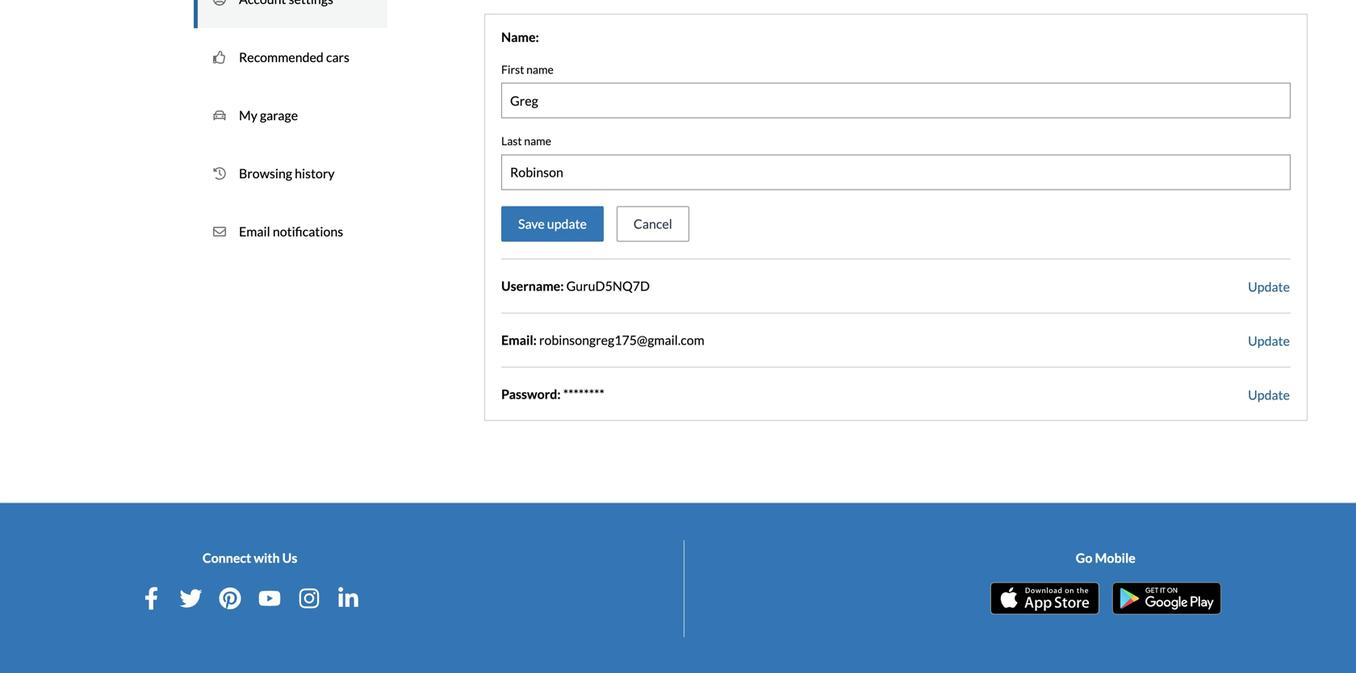Task type: locate. For each thing, give the bounding box(es) containing it.
0 vertical spatial name
[[527, 62, 554, 76]]

3 update from the top
[[1249, 387, 1290, 403]]

password:
[[501, 386, 561, 402]]

browsing history link
[[194, 145, 388, 203]]

2 update from the top
[[1249, 333, 1290, 349]]

1 vertical spatial update button
[[1248, 331, 1291, 352]]

first name
[[501, 62, 554, 76]]

name right first
[[527, 62, 554, 76]]

robinsongreg175@gmail.com
[[539, 332, 705, 348]]

1 vertical spatial update
[[1249, 333, 1290, 349]]

2 update button from the top
[[1248, 331, 1291, 352]]

my garage
[[239, 107, 298, 123]]

0 vertical spatial update
[[1249, 279, 1290, 295]]

save
[[518, 216, 545, 232]]

history image
[[213, 166, 226, 182]]

update for email: robinsongreg175@gmail.com
[[1249, 333, 1290, 349]]

save update button
[[501, 206, 604, 242]]

2 vertical spatial update button
[[1248, 385, 1291, 406]]

with
[[254, 550, 280, 566]]

update for username: gurud5nq7d
[[1249, 279, 1290, 295]]

name right last at the left
[[524, 134, 552, 148]]

First name field
[[502, 84, 1290, 118]]

download on the app store image
[[991, 583, 1100, 615]]

browsing
[[239, 166, 292, 181]]

garage
[[260, 107, 298, 123]]

name
[[527, 62, 554, 76], [524, 134, 552, 148]]

3 update button from the top
[[1248, 385, 1291, 406]]

email
[[239, 224, 270, 239]]

update button
[[1248, 277, 1291, 297], [1248, 331, 1291, 352], [1248, 385, 1291, 406]]

last
[[501, 134, 522, 148]]

2 vertical spatial update
[[1249, 387, 1290, 403]]

1 update from the top
[[1249, 279, 1290, 295]]

0 vertical spatial update button
[[1248, 277, 1291, 297]]

update for password: ********
[[1249, 387, 1290, 403]]

cancel
[[634, 216, 673, 232]]

car image
[[213, 107, 226, 124]]

1 vertical spatial name
[[524, 134, 552, 148]]

update
[[1249, 279, 1290, 295], [1249, 333, 1290, 349], [1249, 387, 1290, 403]]

1 update button from the top
[[1248, 277, 1291, 297]]

username: gurud5nq7d
[[501, 278, 650, 294]]

email notifications
[[239, 224, 343, 239]]

pinterest image
[[219, 587, 242, 610]]

go
[[1076, 550, 1093, 566]]

user circle image
[[213, 0, 226, 7]]

cancel button
[[617, 206, 690, 242]]

thumbs up image
[[213, 49, 226, 65]]



Task type: vqa. For each thing, say whether or not it's contained in the screenshot.
Password: ********
yes



Task type: describe. For each thing, give the bounding box(es) containing it.
name:
[[501, 29, 539, 45]]

mobile
[[1095, 550, 1136, 566]]

envelope image
[[213, 224, 226, 240]]

recommended cars link
[[194, 28, 388, 86]]

my garage link
[[194, 86, 388, 145]]

cars
[[326, 49, 350, 65]]

recommended cars
[[239, 49, 350, 65]]

save update
[[518, 216, 587, 232]]

connect with us
[[203, 550, 297, 566]]

name for last name
[[524, 134, 552, 148]]

username:
[[501, 278, 564, 294]]

email:
[[501, 332, 537, 348]]

password: ********
[[501, 386, 605, 402]]

name for first name
[[527, 62, 554, 76]]

update button for password: ********
[[1248, 385, 1291, 406]]

********
[[563, 386, 605, 402]]

us
[[282, 550, 297, 566]]

email: robinsongreg175@gmail.com
[[501, 332, 705, 348]]

first
[[501, 62, 524, 76]]

Last name field
[[502, 155, 1290, 189]]

history
[[295, 166, 335, 181]]

update
[[547, 216, 587, 232]]

gurud5nq7d
[[567, 278, 650, 294]]

update button for username: gurud5nq7d
[[1248, 277, 1291, 297]]

instagram image
[[298, 587, 320, 610]]

recommended
[[239, 49, 324, 65]]

go mobile
[[1076, 550, 1136, 566]]

twitter image
[[180, 587, 202, 610]]

update button for email: robinsongreg175@gmail.com
[[1248, 331, 1291, 352]]

linkedin image
[[337, 587, 360, 610]]

connect
[[203, 550, 251, 566]]

browsing history
[[239, 166, 335, 181]]

last name
[[501, 134, 552, 148]]

get it on google play image
[[1113, 583, 1222, 615]]

my
[[239, 107, 258, 123]]

notifications
[[273, 224, 343, 239]]

facebook image
[[140, 587, 163, 610]]

youtube image
[[258, 587, 281, 610]]

email notifications link
[[194, 203, 388, 261]]



